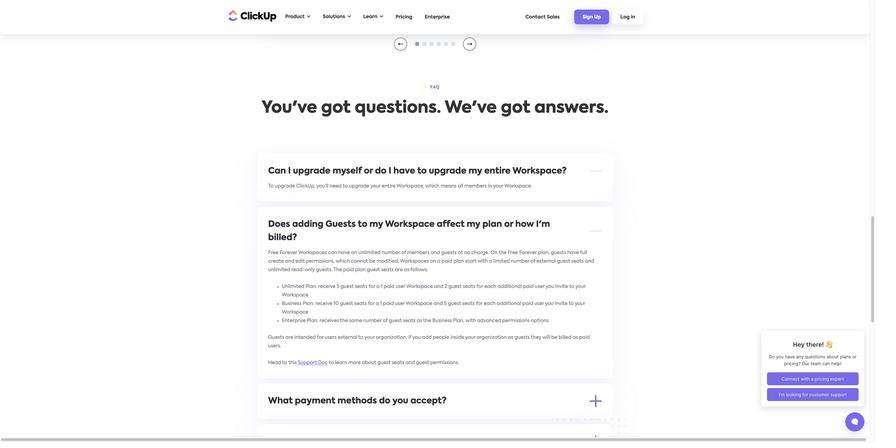 Task type: vqa. For each thing, say whether or not it's contained in the screenshot.
the left the of
yes



Task type: describe. For each thing, give the bounding box(es) containing it.
enterprise plan: receives the same number of guest seats as the business plan, with advanced permissions options
[[282, 318, 549, 323]]

2 accept from the left
[[465, 414, 482, 419]]

can
[[268, 167, 286, 176]]

for inside guests are intended for users external to your organization, if you add people inside your organization as guests they will be billed as paid users.
[[317, 335, 323, 340]]

adding
[[292, 220, 323, 229]]

what
[[268, 397, 293, 406]]

inside
[[451, 335, 464, 340]]

upgrade up clickup,
[[293, 167, 330, 176]]

business inside the business plan: receive 10 guest seats for a 1 paid user workspace and 5 guest seats for each additional paid user you invite to your workspace
[[282, 301, 301, 306]]

receive for 5
[[318, 284, 335, 289]]

0 horizontal spatial or
[[364, 167, 373, 176]]

paid inside guests are intended for users external to your organization, if you add people inside your organization as guests they will be billed as paid users.
[[579, 335, 590, 340]]

to inside the business plan: receive 10 guest seats for a 1 paid user workspace and 5 guest seats for each additional paid user you invite to your workspace
[[569, 301, 574, 306]]

0 horizontal spatial with
[[466, 318, 476, 323]]

billed?
[[268, 234, 297, 242]]

0 horizontal spatial in
[[488, 184, 492, 189]]

free forever workspaces can have an unlimited number of members and guests at no charge. on the free forever plan, guests have full create and edit permissions, which cannot be modified. workspaces on a paid plan start with a limited number of external guest seats and unlimited read-only guests. the paid plan guest seats are as follows:
[[268, 250, 594, 272]]

which inside free forever workspaces can have an unlimited number of members and guests at no charge. on the free forever plan, guests have full create and edit permissions, which cannot be modified. workspaces on a paid plan start with a limited number of external guest seats and unlimited read-only guests. the paid plan guest seats are as follows:
[[336, 259, 350, 264]]

1 horizontal spatial the
[[423, 318, 431, 323]]

1 vertical spatial number
[[511, 259, 529, 264]]

or inside does adding guests to my workspace affect my plan or how i'm billed?
[[504, 220, 513, 229]]

0 vertical spatial workspaces
[[298, 250, 327, 255]]

10
[[334, 301, 339, 306]]

testimonial navigation navigation
[[415, 42, 455, 46]]

only
[[305, 267, 315, 272]]

2
[[445, 284, 447, 289]]

upgrade down myself
[[349, 184, 369, 189]]

2 horizontal spatial guests
[[551, 250, 566, 255]]

questions.
[[355, 100, 441, 116]]

you'll
[[316, 184, 328, 189]]

also
[[455, 414, 464, 419]]

does adding guests to my workspace affect my plan or how i'm billed?
[[268, 220, 550, 242]]

same
[[349, 318, 362, 323]]

users.
[[268, 344, 281, 348]]

1 horizontal spatial entire
[[484, 167, 511, 176]]

guests inside does adding guests to my workspace affect my plan or how i'm billed?
[[326, 220, 356, 229]]

log in
[[620, 15, 635, 20]]

can i upgrade myself or do i have to upgrade my entire workspace?
[[268, 167, 567, 176]]

can
[[328, 250, 337, 255]]

support doc link
[[298, 360, 328, 365]]

users
[[325, 335, 337, 340]]

workspace?
[[512, 167, 567, 176]]

0 vertical spatial of
[[401, 250, 406, 255]]

support
[[298, 360, 317, 365]]

methods
[[338, 397, 377, 406]]

2 danielle t image from the left
[[467, 43, 472, 45]]

external inside free forever workspaces can have an unlimited number of members and guests at no charge. on the free forever plan, guests have full create and edit permissions, which cannot be modified. workspaces on a paid plan start with a limited number of external guest seats and unlimited read-only guests. the paid plan guest seats are as follows:
[[536, 259, 556, 264]]

as up add on the bottom of page
[[417, 318, 422, 323]]

sign
[[583, 15, 593, 20]]

you inside unlimited plan: receive 5 guest seats for a 1 paid user workspace and 2 guest seats for each additional paid user you invite to your workspace
[[546, 284, 554, 289]]

modified.
[[377, 259, 399, 264]]

product
[[285, 14, 305, 19]]

on
[[430, 259, 436, 264]]

permissions,
[[306, 259, 335, 264]]

log
[[620, 15, 630, 20]]

we
[[447, 414, 453, 419]]

sign up
[[583, 15, 601, 20]]

learn button
[[360, 10, 387, 24]]

danielle t
[[281, 17, 308, 22]]

user up enterprise plan: receives the same number of guest seats as the business plan, with advanced permissions options in the bottom of the page
[[395, 301, 405, 306]]

contact sales button
[[522, 11, 563, 23]]

1 vertical spatial plan
[[454, 259, 464, 264]]

advanced
[[477, 318, 501, 323]]

2 vertical spatial plan
[[355, 267, 366, 272]]

2 vertical spatial number
[[363, 318, 382, 323]]

1 vertical spatial of
[[530, 259, 535, 264]]

seats down the cannot
[[355, 284, 367, 289]]

options
[[531, 318, 549, 323]]

no
[[464, 250, 470, 255]]

2 forever from the left
[[519, 250, 537, 255]]

accept?
[[410, 397, 447, 406]]

learn
[[335, 360, 347, 365]]

plan inside does adding guests to my workspace affect my plan or how i'm billed?
[[482, 220, 502, 229]]

a inside the business plan: receive 10 guest seats for a 1 paid user workspace and 5 guest seats for each additional paid user you invite to your workspace
[[376, 301, 379, 306]]

seats down the organization,
[[392, 360, 404, 365]]

0 vertical spatial all
[[458, 184, 463, 189]]

cards!
[[332, 414, 347, 419]]

how
[[515, 220, 534, 229]]

workspace,
[[397, 184, 424, 189]]

on
[[491, 250, 498, 255]]

clickup,
[[296, 184, 315, 189]]

affect
[[437, 220, 465, 229]]

what payment methods do you accept?
[[268, 397, 447, 406]]

be inside guests are intended for users external to your organization, if you add people inside your organization as guests they will be billed as paid users.
[[551, 335, 557, 340]]

payment
[[295, 397, 335, 406]]

1 vertical spatial unlimited
[[268, 267, 290, 272]]

minimum
[[423, 414, 445, 419]]

1 horizontal spatial have
[[393, 167, 415, 176]]

plan: for unlimited
[[306, 284, 317, 289]]

organization,
[[376, 335, 407, 340]]

unlimited plan: receive 5 guest seats for a 1 paid user workspace and 2 guest seats for each additional paid user you invite to your workspace
[[282, 284, 586, 298]]

i'm
[[536, 220, 550, 229]]

and down "if"
[[405, 360, 415, 365]]

are inside free forever workspaces can have an unlimited number of members and guests at no charge. on the free forever plan, guests have full create and edit permissions, which cannot be modified. workspaces on a paid plan start with a limited number of external guest seats and unlimited read-only guests. the paid plan guest seats are as follows:
[[395, 267, 403, 272]]

1 horizontal spatial members
[[464, 184, 487, 189]]

we've
[[445, 100, 497, 116]]

2 i from the left
[[389, 167, 391, 176]]

0 horizontal spatial of
[[383, 318, 388, 323]]

guests inside guests are intended for users external to your organization, if you add people inside your organization as guests they will be billed as paid users.
[[268, 335, 284, 340]]

permissions
[[502, 318, 530, 323]]

additional for 5
[[497, 301, 521, 306]]

0 horizontal spatial have
[[338, 250, 350, 255]]

1 free from the left
[[268, 250, 278, 255]]

your inside the business plan: receive 10 guest seats for a 1 paid user workspace and 5 guest seats for each additional paid user you invite to your workspace
[[575, 301, 585, 306]]

1 accept from the left
[[277, 414, 294, 419]]

a inside unlimited plan: receive 5 guest seats for a 1 paid user workspace and 2 guest seats for each additional paid user you invite to your workspace
[[376, 284, 380, 289]]

to upgrade clickup, you'll need to upgrade your entire workspace, which means all members in your workspace.
[[268, 184, 532, 189]]

as down permissions
[[508, 335, 513, 340]]

transfers.
[[497, 414, 519, 419]]

clickup image
[[226, 9, 276, 22]]

up
[[594, 15, 601, 20]]

sign up button
[[574, 10, 609, 24]]

0 horizontal spatial the
[[340, 318, 348, 323]]

1 horizontal spatial unlimited
[[358, 250, 381, 255]]

and up on
[[431, 250, 440, 255]]

with inside free forever workspaces can have an unlimited number of members and guests at no charge. on the free forever plan, guests have full create and edit permissions, which cannot be modified. workspaces on a paid plan start with a limited number of external guest seats and unlimited read-only guests. the paid plan guest seats are as follows:
[[478, 259, 488, 264]]

at
[[458, 250, 463, 255]]

seats down full
[[571, 259, 584, 264]]

upgrade up means
[[429, 167, 466, 176]]

5 inside unlimited plan: receive 5 guest seats for a 1 paid user workspace and 2 guest seats for each additional paid user you invite to your workspace
[[337, 284, 339, 289]]

1 horizontal spatial workspaces
[[400, 259, 429, 264]]

1 i from the left
[[288, 167, 291, 176]]

and down full
[[585, 259, 594, 264]]

receives
[[320, 318, 339, 323]]

workspace.
[[504, 184, 532, 189]]

you've
[[261, 100, 317, 116]]

they
[[531, 335, 541, 340]]

be inside free forever workspaces can have an unlimited number of members and guests at no charge. on the free forever plan, guests have full create and edit permissions, which cannot be modified. workspaces on a paid plan start with a limited number of external guest seats and unlimited read-only guests. the paid plan guest seats are as follows:
[[369, 259, 375, 264]]

bank
[[484, 414, 495, 419]]

faq
[[430, 85, 440, 89]]



Task type: locate. For each thing, give the bounding box(es) containing it.
a
[[437, 259, 440, 264], [489, 259, 492, 264], [376, 284, 380, 289], [376, 301, 379, 306], [419, 414, 422, 419]]

number right same
[[363, 318, 382, 323]]

plan: left receives on the bottom left
[[307, 318, 318, 323]]

additional for 2
[[497, 284, 522, 289]]

your inside unlimited plan: receive 5 guest seats for a 1 paid user workspace and 2 guest seats for each additional paid user you invite to your workspace
[[575, 284, 586, 289]]

log in link
[[612, 10, 643, 24]]

0 vertical spatial in
[[631, 15, 635, 20]]

i
[[288, 167, 291, 176], [389, 167, 391, 176]]

to inside guests are intended for users external to your organization, if you add people inside your organization as guests they will be billed as paid users.
[[358, 335, 363, 340]]

be right will at the bottom of page
[[551, 335, 557, 340]]

i up to upgrade clickup, you'll need to upgrade your entire workspace, which means all members in your workspace.
[[389, 167, 391, 176]]

the down the business plan: receive 10 guest seats for a 1 paid user workspace and 5 guest seats for each additional paid user you invite to your workspace
[[423, 318, 431, 323]]

of
[[401, 250, 406, 255], [530, 259, 535, 264], [383, 318, 388, 323]]

2 horizontal spatial have
[[567, 250, 579, 255]]

1 horizontal spatial with
[[478, 259, 488, 264]]

product button
[[282, 10, 314, 24]]

and left 2
[[434, 284, 443, 289]]

1 horizontal spatial enterprise
[[357, 414, 381, 419]]

additional down limited
[[497, 284, 522, 289]]

1 vertical spatial which
[[336, 259, 350, 264]]

paid
[[442, 259, 452, 264], [343, 267, 354, 272], [384, 284, 394, 289], [523, 284, 534, 289], [383, 301, 394, 306], [522, 301, 533, 306], [579, 335, 590, 340]]

5
[[337, 284, 339, 289], [444, 301, 447, 306]]

of down does adding guests to my workspace affect my plan or how i'm billed?
[[401, 250, 406, 255]]

organization
[[477, 335, 507, 340]]

you
[[546, 284, 554, 289], [545, 301, 554, 306], [412, 335, 421, 340], [392, 397, 408, 406]]

contact
[[525, 15, 546, 19]]

free up create
[[268, 250, 278, 255]]

read-
[[291, 267, 305, 272]]

0 horizontal spatial which
[[336, 259, 350, 264]]

1 horizontal spatial free
[[508, 250, 518, 255]]

1 vertical spatial all
[[295, 414, 301, 419]]

5 down 2
[[444, 301, 447, 306]]

we
[[268, 414, 276, 419]]

or left how
[[504, 220, 513, 229]]

2 vertical spatial of
[[383, 318, 388, 323]]

1 vertical spatial enterprise
[[282, 318, 306, 323]]

do
[[375, 167, 386, 176], [379, 397, 390, 406]]

0 vertical spatial number
[[382, 250, 400, 255]]

with right plan,
[[466, 318, 476, 323]]

have left an on the bottom of page
[[338, 250, 350, 255]]

0 vertical spatial 5
[[337, 284, 339, 289]]

1 vertical spatial entire
[[382, 184, 395, 189]]

seats up same
[[354, 301, 367, 306]]

0 vertical spatial which
[[425, 184, 439, 189]]

1 inside unlimited plan: receive 5 guest seats for a 1 paid user workspace and 2 guest seats for each additional paid user you invite to your workspace
[[381, 284, 383, 289]]

do up 'orders'
[[379, 397, 390, 406]]

0 vertical spatial be
[[369, 259, 375, 264]]

be right the cannot
[[369, 259, 375, 264]]

0 vertical spatial external
[[536, 259, 556, 264]]

solutions button
[[319, 10, 354, 24]]

1 horizontal spatial which
[[425, 184, 439, 189]]

receive left 10
[[315, 301, 332, 306]]

each up the advanced
[[484, 301, 496, 306]]

0 vertical spatial plan
[[482, 220, 502, 229]]

0 horizontal spatial workspaces
[[298, 250, 327, 255]]

answers.
[[534, 100, 608, 116]]

1 vertical spatial external
[[338, 335, 357, 340]]

2 horizontal spatial enterprise
[[425, 15, 450, 19]]

each for 5
[[484, 301, 496, 306]]

guests up users.
[[268, 335, 284, 340]]

pricing
[[396, 15, 412, 19]]

members right means
[[464, 184, 487, 189]]

plan: for business
[[303, 301, 314, 306]]

guests left they
[[514, 335, 530, 340]]

1 horizontal spatial plan
[[454, 259, 464, 264]]

guests right plan,
[[551, 250, 566, 255]]

to inside unlimited plan: receive 5 guest seats for a 1 paid user workspace and 2 guest seats for each additional paid user you invite to your workspace
[[569, 284, 574, 289]]

0 horizontal spatial guests
[[268, 335, 284, 340]]

1
[[381, 284, 383, 289], [380, 301, 382, 306]]

unlimited up the cannot
[[358, 250, 381, 255]]

external inside guests are intended for users external to your organization, if you add people inside your organization as guests they will be billed as paid users.
[[338, 335, 357, 340]]

i right can
[[288, 167, 291, 176]]

full
[[580, 250, 587, 255]]

head
[[268, 360, 281, 365]]

1 vertical spatial or
[[504, 220, 513, 229]]

danielle
[[281, 17, 304, 22]]

0 horizontal spatial 5
[[337, 284, 339, 289]]

and inside unlimited plan: receive 5 guest seats for a 1 paid user workspace and 2 guest seats for each additional paid user you invite to your workspace
[[434, 284, 443, 289]]

plan: down only on the left bottom
[[306, 284, 317, 289]]

5 down the
[[337, 284, 339, 289]]

all left major
[[295, 414, 301, 419]]

0 vertical spatial with
[[478, 259, 488, 264]]

learn
[[363, 14, 377, 19]]

number up the modified.
[[382, 250, 400, 255]]

1 vertical spatial invite
[[555, 301, 568, 306]]

0 horizontal spatial business
[[282, 301, 301, 306]]

user down plan,
[[535, 284, 545, 289]]

to inside does adding guests to my workspace affect my plan or how i'm billed?
[[358, 220, 367, 229]]

business down 'unlimited' at the left bottom of the page
[[282, 301, 301, 306]]

business
[[282, 301, 301, 306], [432, 318, 452, 323]]

plan down the cannot
[[355, 267, 366, 272]]

business down the business plan: receive 10 guest seats for a 1 paid user workspace and 5 guest seats for each additional paid user you invite to your workspace
[[432, 318, 452, 323]]

to
[[268, 184, 274, 189]]

are left intended
[[285, 335, 293, 340]]

0 horizontal spatial all
[[295, 414, 301, 419]]

seats up plan,
[[462, 301, 475, 306]]

number right limited
[[511, 259, 529, 264]]

additional inside the business plan: receive 10 guest seats for a 1 paid user workspace and 5 guest seats for each additional paid user you invite to your workspace
[[497, 301, 521, 306]]

my
[[469, 167, 482, 176], [370, 220, 383, 229], [467, 220, 480, 229]]

of right limited
[[530, 259, 535, 264]]

0 vertical spatial are
[[395, 267, 403, 272]]

enterprise up testimonial navigation navigation
[[425, 15, 450, 19]]

1 horizontal spatial danielle t image
[[467, 43, 472, 45]]

1 horizontal spatial guests
[[326, 220, 356, 229]]

plan: down 'unlimited' at the left bottom of the page
[[303, 301, 314, 306]]

accept right also
[[465, 414, 482, 419]]

the inside free forever workspaces can have an unlimited number of members and guests at no charge. on the free forever plan, guests have full create and edit permissions, which cannot be modified. workspaces on a paid plan start with a limited number of external guest seats and unlimited read-only guests. the paid plan guest seats are as follows:
[[499, 250, 507, 255]]

0 horizontal spatial guests
[[441, 250, 457, 255]]

the
[[333, 267, 342, 272]]

accept right we
[[277, 414, 294, 419]]

be
[[369, 259, 375, 264], [551, 335, 557, 340]]

charge.
[[471, 250, 489, 255]]

1 for 10
[[380, 301, 382, 306]]

you inside the business plan: receive 10 guest seats for a 1 paid user workspace and 5 guest seats for each additional paid user you invite to your workspace
[[545, 301, 554, 306]]

guests are intended for users external to your organization, if you add people inside your organization as guests they will be billed as paid users.
[[268, 335, 590, 348]]

0 vertical spatial enterprise
[[425, 15, 450, 19]]

upgrade right to
[[275, 184, 295, 189]]

2 vertical spatial enterprise
[[357, 414, 381, 419]]

forever up edit
[[280, 250, 297, 255]]

2 horizontal spatial the
[[499, 250, 507, 255]]

with down charge.
[[478, 259, 488, 264]]

danielle t image
[[398, 43, 403, 45], [467, 43, 472, 45]]

entire up "workspace."
[[484, 167, 511, 176]]

billed
[[559, 335, 571, 340]]

2 vertical spatial plan:
[[307, 318, 318, 323]]

1 horizontal spatial accept
[[465, 414, 482, 419]]

guests inside guests are intended for users external to your organization, if you add people inside your organization as guests they will be billed as paid users.
[[514, 335, 530, 340]]

enterprise
[[425, 15, 450, 19], [282, 318, 306, 323], [357, 414, 381, 419]]

enterprise inside enterprise link
[[425, 15, 450, 19]]

members inside free forever workspaces can have an unlimited number of members and guests at no charge. on the free forever plan, guests have full create and edit permissions, which cannot be modified. workspaces on a paid plan start with a limited number of external guest seats and unlimited read-only guests. the paid plan guest seats are as follows:
[[407, 250, 430, 255]]

0 horizontal spatial be
[[369, 259, 375, 264]]

credit
[[317, 414, 331, 419]]

1 vertical spatial do
[[379, 397, 390, 406]]

start
[[465, 259, 477, 264]]

to
[[417, 167, 427, 176], [343, 184, 348, 189], [358, 220, 367, 229], [569, 284, 574, 289], [569, 301, 574, 306], [358, 335, 363, 340], [282, 360, 287, 365], [329, 360, 334, 365]]

1 horizontal spatial i
[[389, 167, 391, 176]]

unlimited down create
[[268, 267, 290, 272]]

1 vertical spatial in
[[488, 184, 492, 189]]

0 horizontal spatial entire
[[382, 184, 395, 189]]

are inside guests are intended for users external to your organization, if you add people inside your organization as guests they will be billed as paid users.
[[285, 335, 293, 340]]

sales
[[547, 15, 560, 19]]

0 vertical spatial each
[[484, 284, 496, 289]]

guests
[[326, 220, 356, 229], [268, 335, 284, 340]]

enterprise right 'for'
[[357, 414, 381, 419]]

1 vertical spatial business
[[432, 318, 452, 323]]

of up the organization,
[[383, 318, 388, 323]]

we accept all major credit cards! for enterprise orders meeting a minimum we also accept bank transfers.
[[268, 414, 519, 419]]

0 horizontal spatial unlimited
[[268, 267, 290, 272]]

each down limited
[[484, 284, 496, 289]]

additional
[[497, 284, 522, 289], [497, 301, 521, 306]]

members up follows: at the bottom left
[[407, 250, 430, 255]]

0 vertical spatial entire
[[484, 167, 511, 176]]

1 for 5
[[381, 284, 383, 289]]

0 horizontal spatial got
[[321, 100, 351, 116]]

which up the
[[336, 259, 350, 264]]

contact sales
[[525, 15, 560, 19]]

all
[[458, 184, 463, 189], [295, 414, 301, 419]]

free up limited
[[508, 250, 518, 255]]

external
[[536, 259, 556, 264], [338, 335, 357, 340]]

invite
[[555, 284, 568, 289], [555, 301, 568, 306]]

need
[[330, 184, 342, 189]]

0 vertical spatial business
[[282, 301, 301, 306]]

do up to upgrade clickup, you'll need to upgrade your entire workspace, which means all members in your workspace.
[[375, 167, 386, 176]]

1 got from the left
[[321, 100, 351, 116]]

members
[[464, 184, 487, 189], [407, 250, 430, 255]]

create
[[268, 259, 284, 264]]

1 vertical spatial plan:
[[303, 301, 314, 306]]

invite for business plan: receive 10 guest seats for a 1 paid user workspace and 5 guest seats for each additional paid user you invite to your workspace
[[555, 301, 568, 306]]

receive inside the business plan: receive 10 guest seats for a 1 paid user workspace and 5 guest seats for each additional paid user you invite to your workspace
[[315, 301, 332, 306]]

receive
[[318, 284, 335, 289], [315, 301, 332, 306]]

plan up on
[[482, 220, 502, 229]]

0 horizontal spatial external
[[338, 335, 357, 340]]

invite inside the business plan: receive 10 guest seats for a 1 paid user workspace and 5 guest seats for each additional paid user you invite to your workspace
[[555, 301, 568, 306]]

additional inside unlimited plan: receive 5 guest seats for a 1 paid user workspace and 2 guest seats for each additional paid user you invite to your workspace
[[497, 284, 522, 289]]

2 free from the left
[[508, 250, 518, 255]]

and left edit
[[285, 259, 294, 264]]

guests left at on the right bottom of page
[[441, 250, 457, 255]]

workspace inside does adding guests to my workspace affect my plan or how i'm billed?
[[385, 220, 435, 229]]

and inside the business plan: receive 10 guest seats for a 1 paid user workspace and 5 guest seats for each additional paid user you invite to your workspace
[[434, 301, 443, 306]]

1 horizontal spatial be
[[551, 335, 557, 340]]

0 vertical spatial do
[[375, 167, 386, 176]]

user up options
[[534, 301, 544, 306]]

as left follows: at the bottom left
[[404, 267, 409, 272]]

1 vertical spatial each
[[484, 301, 496, 306]]

1 horizontal spatial all
[[458, 184, 463, 189]]

if
[[408, 335, 411, 340]]

0 horizontal spatial plan
[[355, 267, 366, 272]]

1 horizontal spatial of
[[401, 250, 406, 255]]

are down the modified.
[[395, 267, 403, 272]]

accept
[[277, 414, 294, 419], [465, 414, 482, 419]]

additional up permissions
[[497, 301, 521, 306]]

have up to upgrade clickup, you'll need to upgrade your entire workspace, which means all members in your workspace.
[[393, 167, 415, 176]]

0 horizontal spatial forever
[[280, 250, 297, 255]]

plan: inside the business plan: receive 10 guest seats for a 1 paid user workspace and 5 guest seats for each additional paid user you invite to your workspace
[[303, 301, 314, 306]]

guests up can
[[326, 220, 356, 229]]

plan: for enterprise
[[307, 318, 318, 323]]

each inside unlimited plan: receive 5 guest seats for a 1 paid user workspace and 2 guest seats for each additional paid user you invite to your workspace
[[484, 284, 496, 289]]

1 forever from the left
[[280, 250, 297, 255]]

plan,
[[453, 318, 464, 323]]

more
[[348, 360, 361, 365]]

as
[[404, 267, 409, 272], [417, 318, 422, 323], [508, 335, 513, 340], [573, 335, 578, 340]]

add
[[422, 335, 432, 340]]

or right myself
[[364, 167, 373, 176]]

receive down guests.
[[318, 284, 335, 289]]

meeting
[[398, 414, 418, 419]]

1 vertical spatial members
[[407, 250, 430, 255]]

0 horizontal spatial danielle t image
[[398, 43, 403, 45]]

1 danielle t image from the left
[[398, 43, 403, 45]]

each
[[484, 284, 496, 289], [484, 301, 496, 306]]

unlimited
[[358, 250, 381, 255], [268, 267, 290, 272]]

this
[[288, 360, 297, 365]]

external down plan,
[[536, 259, 556, 264]]

have left full
[[567, 250, 579, 255]]

workspaces up "permissions,"
[[298, 250, 327, 255]]

each for 2
[[484, 284, 496, 289]]

1 horizontal spatial got
[[501, 100, 530, 116]]

2 got from the left
[[501, 100, 530, 116]]

as inside free forever workspaces can have an unlimited number of members and guests at no charge. on the free forever plan, guests have full create and edit permissions, which cannot be modified. workspaces on a paid plan start with a limited number of external guest seats and unlimited read-only guests. the paid plan guest seats are as follows:
[[404, 267, 409, 272]]

0 vertical spatial invite
[[555, 284, 568, 289]]

1 horizontal spatial forever
[[519, 250, 537, 255]]

1 vertical spatial receive
[[315, 301, 332, 306]]

0 horizontal spatial enterprise
[[282, 318, 306, 323]]

external right users
[[338, 335, 357, 340]]

enterprise for enterprise plan: receives the same number of guest seats as the business plan, with advanced permissions options
[[282, 318, 306, 323]]

seats up "if"
[[403, 318, 416, 323]]

1 vertical spatial be
[[551, 335, 557, 340]]

0 horizontal spatial members
[[407, 250, 430, 255]]

5 inside the business plan: receive 10 guest seats for a 1 paid user workspace and 5 guest seats for each additional paid user you invite to your workspace
[[444, 301, 447, 306]]

free
[[268, 250, 278, 255], [508, 250, 518, 255]]

0 vertical spatial members
[[464, 184, 487, 189]]

the right on
[[499, 250, 507, 255]]

invite inside unlimited plan: receive 5 guest seats for a 1 paid user workspace and 2 guest seats for each additional paid user you invite to your workspace
[[555, 284, 568, 289]]

0 vertical spatial receive
[[318, 284, 335, 289]]

in right "log"
[[631, 15, 635, 20]]

workspaces up follows: at the bottom left
[[400, 259, 429, 264]]

forever left plan,
[[519, 250, 537, 255]]

for
[[348, 414, 355, 419]]

people
[[433, 335, 449, 340]]

seats
[[571, 259, 584, 264], [381, 267, 394, 272], [355, 284, 367, 289], [463, 284, 475, 289], [354, 301, 367, 306], [462, 301, 475, 306], [403, 318, 416, 323], [392, 360, 404, 365]]

and down unlimited plan: receive 5 guest seats for a 1 paid user workspace and 2 guest seats for each additional paid user you invite to your workspace
[[434, 301, 443, 306]]

enterprise for enterprise
[[425, 15, 450, 19]]

and
[[431, 250, 440, 255], [285, 259, 294, 264], [585, 259, 594, 264], [434, 284, 443, 289], [434, 301, 443, 306], [405, 360, 415, 365]]

user down the modified.
[[396, 284, 405, 289]]

plan
[[482, 220, 502, 229], [454, 259, 464, 264], [355, 267, 366, 272]]

pricing link
[[392, 11, 416, 23]]

orders
[[382, 414, 397, 419]]

got
[[321, 100, 351, 116], [501, 100, 530, 116]]

which left means
[[425, 184, 439, 189]]

about
[[362, 360, 376, 365]]

1 horizontal spatial guests
[[514, 335, 530, 340]]

2 horizontal spatial of
[[530, 259, 535, 264]]

1 horizontal spatial 5
[[444, 301, 447, 306]]

you've got questions. we've got answers.
[[261, 100, 608, 116]]

each inside the business plan: receive 10 guest seats for a 1 paid user workspace and 5 guest seats for each additional paid user you invite to your workspace
[[484, 301, 496, 306]]

plan: inside unlimited plan: receive 5 guest seats for a 1 paid user workspace and 2 guest seats for each additional paid user you invite to your workspace
[[306, 284, 317, 289]]

plan down at on the right bottom of page
[[454, 259, 464, 264]]

0 horizontal spatial are
[[285, 335, 293, 340]]

limited
[[493, 259, 510, 264]]

myself
[[333, 167, 362, 176]]

1 vertical spatial workspaces
[[400, 259, 429, 264]]

0 horizontal spatial free
[[268, 250, 278, 255]]

0 vertical spatial guests
[[326, 220, 356, 229]]

enterprise up intended
[[282, 318, 306, 323]]

0 vertical spatial additional
[[497, 284, 522, 289]]

does
[[268, 220, 290, 229]]

receive for 10
[[315, 301, 332, 306]]

head to this support doc to learn more about guest seats and guest permissions.
[[268, 360, 459, 365]]

your
[[370, 184, 381, 189], [493, 184, 503, 189], [575, 284, 586, 289], [575, 301, 585, 306], [364, 335, 375, 340], [465, 335, 475, 340]]

all right means
[[458, 184, 463, 189]]

1 inside the business plan: receive 10 guest seats for a 1 paid user workspace and 5 guest seats for each additional paid user you invite to your workspace
[[380, 301, 382, 306]]

entire left workspace, on the left top
[[382, 184, 395, 189]]

seats down the modified.
[[381, 267, 394, 272]]

0 horizontal spatial accept
[[277, 414, 294, 419]]

in left "workspace."
[[488, 184, 492, 189]]

1 vertical spatial 5
[[444, 301, 447, 306]]

seats right 2
[[463, 284, 475, 289]]

receive inside unlimited plan: receive 5 guest seats for a 1 paid user workspace and 2 guest seats for each additional paid user you invite to your workspace
[[318, 284, 335, 289]]

the left same
[[340, 318, 348, 323]]

permissions.
[[430, 360, 459, 365]]

follows:
[[410, 267, 428, 272]]

cannot
[[351, 259, 368, 264]]

1 horizontal spatial or
[[504, 220, 513, 229]]

1 horizontal spatial are
[[395, 267, 403, 272]]

as right the billed
[[573, 335, 578, 340]]

invite for unlimited plan: receive 5 guest seats for a 1 paid user workspace and 2 guest seats for each additional paid user you invite to your workspace
[[555, 284, 568, 289]]

0 vertical spatial or
[[364, 167, 373, 176]]

plan,
[[538, 250, 550, 255]]

you inside guests are intended for users external to your organization, if you add people inside your organization as guests they will be billed as paid users.
[[412, 335, 421, 340]]

0 horizontal spatial i
[[288, 167, 291, 176]]

will
[[543, 335, 550, 340]]

edit
[[295, 259, 305, 264]]

1 horizontal spatial in
[[631, 15, 635, 20]]

0 vertical spatial plan:
[[306, 284, 317, 289]]



